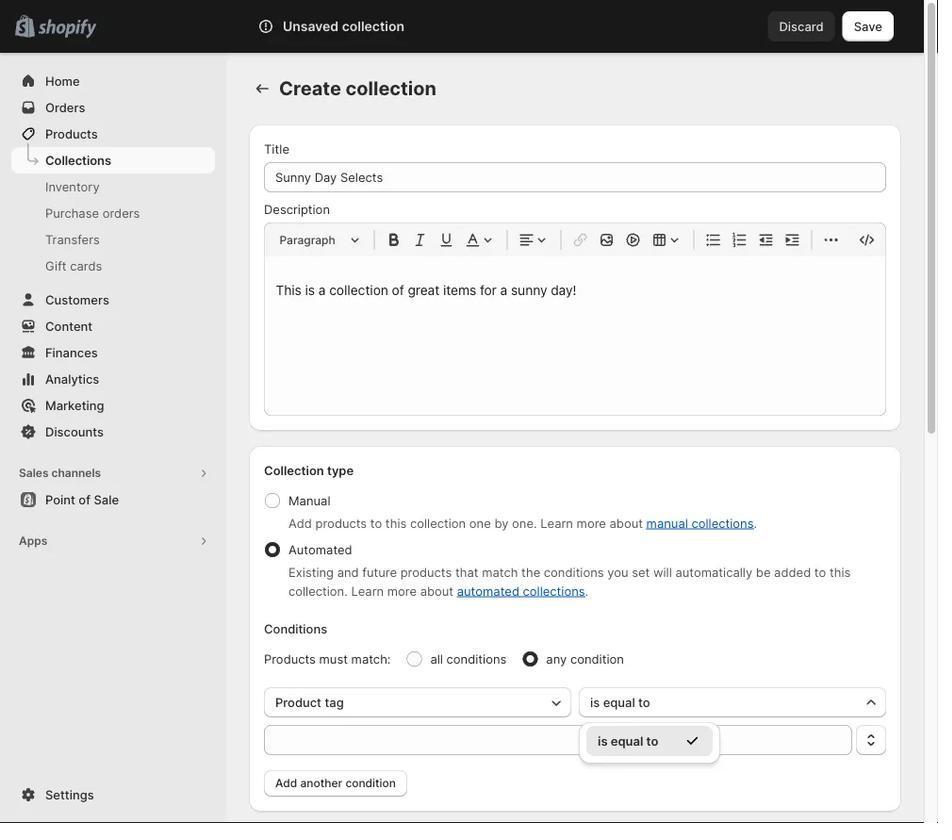 Task type: vqa. For each thing, say whether or not it's contained in the screenshot.
'Search collections' text field
no



Task type: describe. For each thing, give the bounding box(es) containing it.
manual
[[289, 493, 330, 508]]

search
[[257, 19, 297, 33]]

to inside option
[[646, 734, 659, 748]]

discard button
[[768, 11, 835, 41]]

marketing link
[[11, 392, 215, 419]]

settings link
[[11, 782, 215, 808]]

paragraph button
[[272, 229, 366, 251]]

cards
[[70, 258, 102, 273]]

automated
[[457, 584, 520, 598]]

manual collections link
[[647, 516, 754, 530]]

purchase orders
[[45, 206, 140, 220]]

one.
[[512, 516, 537, 530]]

point of sale link
[[11, 487, 215, 513]]

finances
[[45, 345, 98, 360]]

orders link
[[11, 94, 215, 121]]

product tag button
[[264, 687, 571, 718]]

create
[[279, 77, 341, 100]]

shopify image
[[38, 19, 96, 38]]

products for products must match:
[[264, 652, 316, 666]]

learn inside the existing and future products that match the conditions you set will automatically be added to this collection. learn more about
[[351, 584, 384, 598]]

gift cards link
[[11, 253, 215, 279]]

add for add products to this collection one by one. learn more about manual collections .
[[289, 516, 312, 530]]

marketing
[[45, 398, 104, 413]]

sales channels
[[19, 466, 101, 480]]

existing
[[289, 565, 334, 579]]

automatically
[[676, 565, 753, 579]]

about inside the existing and future products that match the conditions you set will automatically be added to this collection. learn more about
[[420, 584, 454, 598]]

Title text field
[[264, 162, 886, 192]]

is equal to button
[[579, 687, 886, 718]]

point of sale button
[[0, 487, 226, 513]]

be
[[756, 565, 771, 579]]

title
[[264, 141, 289, 156]]

gift cards
[[45, 258, 102, 273]]

1 horizontal spatial more
[[577, 516, 606, 530]]

add another condition
[[275, 777, 396, 790]]

sales channels button
[[11, 460, 215, 487]]

gift
[[45, 258, 67, 273]]

unsaved
[[283, 18, 339, 34]]

home link
[[11, 68, 215, 94]]

that
[[455, 565, 479, 579]]

collection type
[[264, 463, 354, 478]]

point of sale
[[45, 492, 119, 507]]

all conditions
[[430, 652, 507, 666]]

analytics link
[[11, 366, 215, 392]]

0 horizontal spatial conditions
[[447, 652, 507, 666]]

discounts link
[[11, 419, 215, 445]]

is equal to for 'is equal to' option
[[598, 734, 659, 748]]

1 horizontal spatial learn
[[541, 516, 573, 530]]

content
[[45, 319, 93, 333]]

orders
[[103, 206, 140, 220]]

match
[[482, 565, 518, 579]]

any condition
[[546, 652, 624, 666]]

automated collections link
[[457, 584, 585, 598]]

customers
[[45, 292, 109, 307]]

is equal to for is equal to dropdown button
[[590, 695, 650, 710]]

equal for is equal to dropdown button
[[603, 695, 635, 710]]

is for 'is equal to' option
[[598, 734, 608, 748]]

conditions inside the existing and future products that match the conditions you set will automatically be added to this collection. learn more about
[[544, 565, 604, 579]]

0 vertical spatial .
[[754, 516, 757, 530]]

equal for 'is equal to' option
[[611, 734, 643, 748]]

collection for unsaved collection
[[342, 18, 405, 34]]

is equal to option
[[579, 726, 720, 756]]

collections link
[[11, 147, 215, 174]]

of
[[79, 492, 90, 507]]

sale
[[94, 492, 119, 507]]

0 vertical spatial products
[[316, 516, 367, 530]]

products inside the existing and future products that match the conditions you set will automatically be added to this collection. learn more about
[[400, 565, 452, 579]]

inventory
[[45, 179, 100, 194]]

1 horizontal spatial condition
[[570, 652, 624, 666]]

you
[[608, 565, 629, 579]]

type
[[327, 463, 354, 478]]

automated
[[289, 542, 352, 557]]

content link
[[11, 313, 215, 339]]

will
[[653, 565, 672, 579]]

settings
[[45, 787, 94, 802]]

save button
[[843, 11, 894, 41]]

must
[[319, 652, 348, 666]]

transfers link
[[11, 226, 215, 253]]

more inside the existing and future products that match the conditions you set will automatically be added to this collection. learn more about
[[387, 584, 417, 598]]

is for is equal to dropdown button
[[590, 695, 600, 710]]

add for add another condition
[[275, 777, 297, 790]]



Task type: locate. For each thing, give the bounding box(es) containing it.
any
[[546, 652, 567, 666]]

search button
[[226, 11, 768, 41]]

0 vertical spatial about
[[610, 516, 643, 530]]

tag
[[325, 695, 344, 710]]

condition inside add another condition button
[[345, 777, 396, 790]]

description
[[264, 202, 330, 216]]

0 vertical spatial condition
[[570, 652, 624, 666]]

to right added
[[815, 565, 826, 579]]

products left that
[[400, 565, 452, 579]]

save
[[854, 19, 883, 33]]

1 vertical spatial is
[[598, 734, 608, 748]]

.
[[754, 516, 757, 530], [585, 584, 589, 598]]

to inside dropdown button
[[639, 695, 650, 710]]

0 vertical spatial conditions
[[544, 565, 604, 579]]

apps button
[[11, 528, 215, 554]]

equal inside option
[[611, 734, 643, 748]]

future
[[362, 565, 397, 579]]

this right added
[[830, 565, 851, 579]]

condition
[[570, 652, 624, 666], [345, 777, 396, 790]]

0 horizontal spatial learn
[[351, 584, 384, 598]]

is equal to down any condition at the bottom of the page
[[598, 734, 659, 748]]

1 horizontal spatial products
[[264, 652, 316, 666]]

add products to this collection one by one. learn more about manual collections .
[[289, 516, 757, 530]]

and
[[337, 565, 359, 579]]

purchase
[[45, 206, 99, 220]]

transfers
[[45, 232, 100, 247]]

to
[[370, 516, 382, 530], [815, 565, 826, 579], [639, 695, 650, 710], [646, 734, 659, 748]]

products
[[316, 516, 367, 530], [400, 565, 452, 579]]

more down future
[[387, 584, 417, 598]]

1 vertical spatial products
[[264, 652, 316, 666]]

learn right the one.
[[541, 516, 573, 530]]

is equal to inside dropdown button
[[590, 695, 650, 710]]

about left manual
[[610, 516, 643, 530]]

equal
[[603, 695, 635, 710], [611, 734, 643, 748]]

add left another
[[275, 777, 297, 790]]

learn
[[541, 516, 573, 530], [351, 584, 384, 598]]

1 vertical spatial condition
[[345, 777, 396, 790]]

finances link
[[11, 339, 215, 366]]

0 vertical spatial more
[[577, 516, 606, 530]]

1 horizontal spatial .
[[754, 516, 757, 530]]

0 vertical spatial collections
[[692, 516, 754, 530]]

discounts
[[45, 424, 104, 439]]

products link
[[11, 121, 215, 147]]

apps
[[19, 534, 47, 548]]

about
[[610, 516, 643, 530], [420, 584, 454, 598]]

1 vertical spatial equal
[[611, 734, 643, 748]]

add inside button
[[275, 777, 297, 790]]

1 vertical spatial collection
[[346, 77, 437, 100]]

is
[[590, 695, 600, 710], [598, 734, 608, 748]]

match:
[[351, 652, 391, 666]]

0 vertical spatial add
[[289, 516, 312, 530]]

0 horizontal spatial .
[[585, 584, 589, 598]]

1 vertical spatial this
[[830, 565, 851, 579]]

another
[[300, 777, 343, 790]]

more
[[577, 516, 606, 530], [387, 584, 417, 598]]

1 vertical spatial is equal to
[[598, 734, 659, 748]]

this up future
[[386, 516, 407, 530]]

None text field
[[264, 725, 852, 755]]

0 vertical spatial equal
[[603, 695, 635, 710]]

1 horizontal spatial conditions
[[544, 565, 604, 579]]

collection right unsaved
[[342, 18, 405, 34]]

collection down unsaved collection at top left
[[346, 77, 437, 100]]

add down manual
[[289, 516, 312, 530]]

1 horizontal spatial collections
[[692, 516, 754, 530]]

collection left one
[[410, 516, 466, 530]]

1 horizontal spatial about
[[610, 516, 643, 530]]

to up future
[[370, 516, 382, 530]]

0 horizontal spatial products
[[45, 126, 98, 141]]

paragraph
[[280, 233, 335, 247]]

about left automated
[[420, 584, 454, 598]]

channels
[[51, 466, 101, 480]]

more up the existing and future products that match the conditions you set will automatically be added to this collection. learn more about
[[577, 516, 606, 530]]

1 vertical spatial .
[[585, 584, 589, 598]]

sales
[[19, 466, 49, 480]]

0 vertical spatial products
[[45, 126, 98, 141]]

is inside dropdown button
[[590, 695, 600, 710]]

product tag
[[275, 695, 344, 710]]

learn down future
[[351, 584, 384, 598]]

equal inside dropdown button
[[603, 695, 635, 710]]

this
[[386, 516, 407, 530], [830, 565, 851, 579]]

condition right any
[[570, 652, 624, 666]]

1 vertical spatial about
[[420, 584, 454, 598]]

inventory link
[[11, 174, 215, 200]]

1 horizontal spatial products
[[400, 565, 452, 579]]

1 vertical spatial learn
[[351, 584, 384, 598]]

existing and future products that match the conditions you set will automatically be added to this collection. learn more about
[[289, 565, 851, 598]]

customers link
[[11, 287, 215, 313]]

conditions
[[544, 565, 604, 579], [447, 652, 507, 666]]

0 horizontal spatial condition
[[345, 777, 396, 790]]

products must match:
[[264, 652, 391, 666]]

0 vertical spatial collection
[[342, 18, 405, 34]]

0 horizontal spatial about
[[420, 584, 454, 598]]

create collection
[[279, 77, 437, 100]]

1 horizontal spatial this
[[830, 565, 851, 579]]

point
[[45, 492, 75, 507]]

collection
[[342, 18, 405, 34], [346, 77, 437, 100], [410, 516, 466, 530]]

collection.
[[289, 584, 348, 598]]

0 vertical spatial is
[[590, 695, 600, 710]]

is inside option
[[598, 734, 608, 748]]

0 vertical spatial this
[[386, 516, 407, 530]]

conditions right the
[[544, 565, 604, 579]]

conditions right the all
[[447, 652, 507, 666]]

by
[[495, 516, 509, 530]]

collections
[[45, 153, 111, 167]]

manual
[[647, 516, 688, 530]]

to up 'is equal to' option
[[639, 695, 650, 710]]

products down conditions
[[264, 652, 316, 666]]

collections up automatically
[[692, 516, 754, 530]]

1 vertical spatial more
[[387, 584, 417, 598]]

1 vertical spatial collections
[[523, 584, 585, 598]]

home
[[45, 74, 80, 88]]

conditions
[[264, 621, 327, 636]]

unsaved collection
[[283, 18, 405, 34]]

condition right another
[[345, 777, 396, 790]]

1 vertical spatial conditions
[[447, 652, 507, 666]]

add another condition button
[[264, 770, 407, 797]]

collections down the
[[523, 584, 585, 598]]

orders
[[45, 100, 85, 115]]

set
[[632, 565, 650, 579]]

all
[[430, 652, 443, 666]]

2 vertical spatial collection
[[410, 516, 466, 530]]

to down is equal to dropdown button
[[646, 734, 659, 748]]

collections
[[692, 516, 754, 530], [523, 584, 585, 598]]

0 vertical spatial is equal to
[[590, 695, 650, 710]]

discard
[[779, 19, 824, 33]]

analytics
[[45, 372, 99, 386]]

0 horizontal spatial more
[[387, 584, 417, 598]]

0 horizontal spatial collections
[[523, 584, 585, 598]]

this inside the existing and future products that match the conditions you set will automatically be added to this collection. learn more about
[[830, 565, 851, 579]]

0 horizontal spatial this
[[386, 516, 407, 530]]

1 vertical spatial products
[[400, 565, 452, 579]]

equal down any condition at the bottom of the page
[[611, 734, 643, 748]]

products up automated
[[316, 516, 367, 530]]

products for products
[[45, 126, 98, 141]]

automated collections .
[[457, 584, 589, 598]]

one
[[469, 516, 491, 530]]

product
[[275, 695, 322, 710]]

is equal to
[[590, 695, 650, 710], [598, 734, 659, 748]]

0 horizontal spatial products
[[316, 516, 367, 530]]

is equal to inside option
[[598, 734, 659, 748]]

1 vertical spatial add
[[275, 777, 297, 790]]

collection
[[264, 463, 324, 478]]

0 vertical spatial learn
[[541, 516, 573, 530]]

to inside the existing and future products that match the conditions you set will automatically be added to this collection. learn more about
[[815, 565, 826, 579]]

equal up 'is equal to' option
[[603, 695, 635, 710]]

collection for create collection
[[346, 77, 437, 100]]

products down orders on the left of the page
[[45, 126, 98, 141]]

is equal to up 'is equal to' option
[[590, 695, 650, 710]]

purchase orders link
[[11, 200, 215, 226]]



